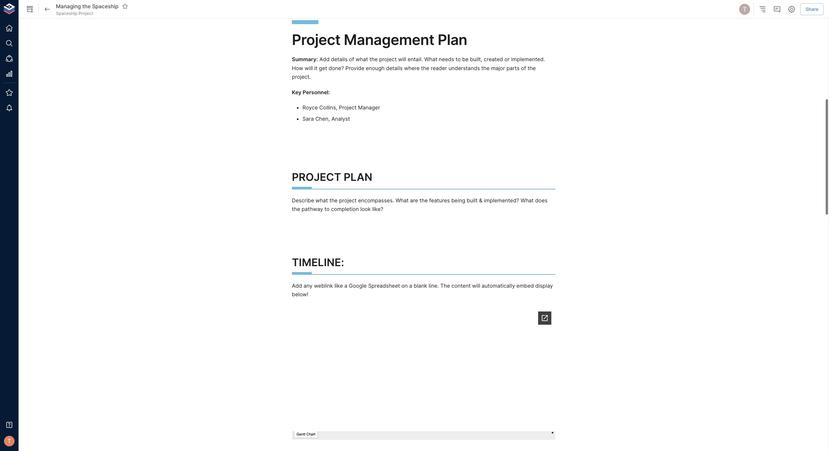 Task type: describe. For each thing, give the bounding box(es) containing it.
key personnel:
[[292, 89, 330, 96]]

automatically
[[482, 283, 516, 290]]

embed
[[517, 283, 534, 290]]

add details of what the project will entail. what needs to be built, created or implemented. how will it get done? provide enough details where the reader understands the major parts of the project.
[[292, 56, 547, 80]]

chen,
[[316, 116, 330, 122]]

collins,
[[320, 104, 338, 111]]

project inside add details of what the project will entail. what needs to be built, created or implemented. how will it get done? provide enough details where the reader understands the major parts of the project.
[[380, 56, 397, 63]]

project inside describe what the project encompasses. what are the features being built & implemented? what does the pathway to completion look like?
[[339, 197, 357, 204]]

the down created
[[482, 65, 490, 71]]

project plan
[[292, 171, 373, 184]]

add for any
[[292, 283, 302, 290]]

project.
[[292, 74, 311, 80]]

go back image
[[43, 5, 51, 13]]

look
[[361, 206, 371, 213]]

does
[[536, 197, 548, 204]]

understands
[[449, 65, 480, 71]]

how
[[292, 65, 303, 71]]

key
[[292, 89, 302, 96]]

encompasses.
[[358, 197, 394, 204]]

personnel:
[[303, 89, 330, 96]]

entail.
[[408, 56, 423, 63]]

implemented.
[[512, 56, 546, 63]]

0 vertical spatial t button
[[739, 3, 752, 16]]

add for details
[[320, 56, 330, 63]]

or
[[505, 56, 510, 63]]

plan
[[344, 171, 373, 184]]

the up completion
[[330, 197, 338, 204]]

managing the spaceship
[[56, 3, 119, 10]]

features
[[430, 197, 450, 204]]

comments image
[[774, 5, 782, 13]]

below!
[[292, 292, 309, 298]]

share
[[806, 6, 819, 12]]

get
[[319, 65, 327, 71]]

timeline:
[[292, 256, 344, 269]]

the down describe
[[292, 206, 300, 213]]

be
[[463, 56, 469, 63]]

on
[[402, 283, 408, 290]]

the down implemented.
[[528, 65, 536, 71]]

2 horizontal spatial what
[[521, 197, 534, 204]]

built,
[[470, 56, 483, 63]]

sara chen, analyst
[[303, 116, 350, 122]]

manager
[[358, 104, 380, 111]]

are
[[411, 197, 418, 204]]

google
[[349, 283, 367, 290]]

project
[[292, 171, 341, 184]]

spaceship inside "link"
[[56, 11, 77, 16]]

t for bottom t button
[[7, 438, 11, 446]]

table of contents image
[[759, 5, 767, 13]]

spaceship project link
[[56, 10, 93, 16]]

1 vertical spatial project
[[292, 31, 341, 49]]

describe what the project encompasses. what are the features being built & implemented? what does the pathway to completion look like?
[[292, 197, 549, 213]]

plan
[[438, 31, 468, 49]]



Task type: locate. For each thing, give the bounding box(es) containing it.
will right the content
[[473, 283, 481, 290]]

project up analyst
[[339, 104, 357, 111]]

to inside add details of what the project will entail. what needs to be built, created or implemented. how will it get done? provide enough details where the reader understands the major parts of the project.
[[456, 56, 461, 63]]

will left the it
[[305, 65, 313, 71]]

completion
[[331, 206, 359, 213]]

like
[[335, 283, 343, 290]]

1 horizontal spatial a
[[410, 283, 413, 290]]

1 vertical spatial of
[[522, 65, 527, 71]]

1 vertical spatial details
[[386, 65, 403, 71]]

weblink
[[314, 283, 333, 290]]

1 horizontal spatial project
[[380, 56, 397, 63]]

project
[[79, 11, 93, 16], [292, 31, 341, 49], [339, 104, 357, 111]]

add up below!
[[292, 283, 302, 290]]

2 horizontal spatial will
[[473, 283, 481, 290]]

the
[[441, 283, 450, 290]]

it
[[315, 65, 318, 71]]

0 horizontal spatial t
[[7, 438, 11, 446]]

the up 'enough'
[[370, 56, 378, 63]]

a right on at the bottom left of the page
[[410, 283, 413, 290]]

to inside describe what the project encompasses. what are the features being built & implemented? what does the pathway to completion look like?
[[325, 206, 330, 213]]

of down implemented.
[[522, 65, 527, 71]]

reader
[[431, 65, 448, 71]]

major
[[492, 65, 506, 71]]

content
[[452, 283, 471, 290]]

provide
[[346, 65, 365, 71]]

parts
[[507, 65, 520, 71]]

0 horizontal spatial project
[[339, 197, 357, 204]]

spaceship
[[92, 3, 119, 10], [56, 11, 77, 16]]

0 horizontal spatial a
[[345, 283, 348, 290]]

what left 'does'
[[521, 197, 534, 204]]

1 horizontal spatial to
[[456, 56, 461, 63]]

project down 'managing the spaceship'
[[79, 11, 93, 16]]

0 vertical spatial to
[[456, 56, 461, 63]]

add
[[320, 56, 330, 63], [292, 283, 302, 290]]

what up 'provide'
[[356, 56, 368, 63]]

any
[[304, 283, 313, 290]]

0 vertical spatial project
[[79, 11, 93, 16]]

0 vertical spatial t
[[744, 6, 747, 13]]

the right the "are"
[[420, 197, 428, 204]]

0 horizontal spatial to
[[325, 206, 330, 213]]

0 horizontal spatial spaceship
[[56, 11, 77, 16]]

1 horizontal spatial add
[[320, 56, 330, 63]]

project management plan
[[292, 31, 468, 49]]

pathway
[[302, 206, 323, 213]]

like?
[[373, 206, 384, 213]]

1 vertical spatial t
[[7, 438, 11, 446]]

to left "be"
[[456, 56, 461, 63]]

1 horizontal spatial t
[[744, 6, 747, 13]]

being
[[452, 197, 466, 204]]

0 horizontal spatial what
[[316, 197, 328, 204]]

royce
[[303, 104, 318, 111]]

what up "pathway"
[[316, 197, 328, 204]]

1 a from the left
[[345, 283, 348, 290]]

1 vertical spatial spaceship
[[56, 11, 77, 16]]

to right "pathway"
[[325, 206, 330, 213]]

spaceship down managing on the top left
[[56, 11, 77, 16]]

the
[[82, 3, 91, 10], [370, 56, 378, 63], [422, 65, 430, 71], [482, 65, 490, 71], [528, 65, 536, 71], [330, 197, 338, 204], [420, 197, 428, 204], [292, 206, 300, 213]]

done?
[[329, 65, 344, 71]]

t
[[744, 6, 747, 13], [7, 438, 11, 446]]

project up completion
[[339, 197, 357, 204]]

what left the "are"
[[396, 197, 409, 204]]

enough
[[366, 65, 385, 71]]

0 horizontal spatial t button
[[2, 435, 17, 449]]

project up 'enough'
[[380, 56, 397, 63]]

0 horizontal spatial of
[[349, 56, 355, 63]]

what inside add details of what the project will entail. what needs to be built, created or implemented. how will it get done? provide enough details where the reader understands the major parts of the project.
[[425, 56, 438, 63]]

sara
[[303, 116, 314, 122]]

project inside "link"
[[79, 11, 93, 16]]

add any weblink like a google spreadsheet on a blank line. the content will automatically embed display below!
[[292, 283, 555, 298]]

favorite image
[[122, 3, 128, 9]]

0 vertical spatial details
[[331, 56, 348, 63]]

1 vertical spatial will
[[305, 65, 313, 71]]

project
[[380, 56, 397, 63], [339, 197, 357, 204]]

1 horizontal spatial what
[[425, 56, 438, 63]]

0 vertical spatial spaceship
[[92, 3, 119, 10]]

summary:
[[292, 56, 318, 63]]

1 horizontal spatial details
[[386, 65, 403, 71]]

1 horizontal spatial of
[[522, 65, 527, 71]]

will
[[399, 56, 407, 63], [305, 65, 313, 71], [473, 283, 481, 290]]

project up 'summary:'
[[292, 31, 341, 49]]

management
[[344, 31, 435, 49]]

a
[[345, 283, 348, 290], [410, 283, 413, 290]]

display
[[536, 283, 554, 290]]

1 vertical spatial add
[[292, 283, 302, 290]]

add up the get
[[320, 56, 330, 63]]

2 a from the left
[[410, 283, 413, 290]]

managing
[[56, 3, 81, 10]]

0 vertical spatial add
[[320, 56, 330, 63]]

spaceship project
[[56, 11, 93, 16]]

describe
[[292, 197, 314, 204]]

1 horizontal spatial t button
[[739, 3, 752, 16]]

line.
[[429, 283, 439, 290]]

needs
[[439, 56, 455, 63]]

what up "reader" at the top right of the page
[[425, 56, 438, 63]]

of up 'provide'
[[349, 56, 355, 63]]

spreadsheet
[[369, 283, 400, 290]]

of
[[349, 56, 355, 63], [522, 65, 527, 71]]

1 vertical spatial project
[[339, 197, 357, 204]]

t for the top t button
[[744, 6, 747, 13]]

1 horizontal spatial will
[[399, 56, 407, 63]]

where
[[405, 65, 420, 71]]

0 vertical spatial will
[[399, 56, 407, 63]]

1 vertical spatial to
[[325, 206, 330, 213]]

share button
[[801, 3, 825, 15]]

what inside describe what the project encompasses. what are the features being built & implemented? what does the pathway to completion look like?
[[316, 197, 328, 204]]

0 vertical spatial of
[[349, 56, 355, 63]]

t button
[[739, 3, 752, 16], [2, 435, 17, 449]]

1 horizontal spatial what
[[356, 56, 368, 63]]

will up where
[[399, 56, 407, 63]]

blank
[[414, 283, 428, 290]]

0 horizontal spatial what
[[396, 197, 409, 204]]

to
[[456, 56, 461, 63], [325, 206, 330, 213]]

royce collins, project manager
[[303, 104, 380, 111]]

what
[[356, 56, 368, 63], [316, 197, 328, 204]]

1 vertical spatial t button
[[2, 435, 17, 449]]

details up done?
[[331, 56, 348, 63]]

built
[[467, 197, 478, 204]]

a right like
[[345, 283, 348, 290]]

analyst
[[332, 116, 350, 122]]

created
[[484, 56, 503, 63]]

0 horizontal spatial add
[[292, 283, 302, 290]]

0 vertical spatial what
[[356, 56, 368, 63]]

the up spaceship project on the left top of the page
[[82, 3, 91, 10]]

the down entail.
[[422, 65, 430, 71]]

add inside add any weblink like a google spreadsheet on a blank line. the content will automatically embed display below!
[[292, 283, 302, 290]]

2 vertical spatial will
[[473, 283, 481, 290]]

spaceship left "favorite" icon
[[92, 3, 119, 10]]

settings image
[[789, 5, 797, 13]]

0 vertical spatial project
[[380, 56, 397, 63]]

1 vertical spatial what
[[316, 197, 328, 204]]

details left where
[[386, 65, 403, 71]]

what
[[425, 56, 438, 63], [396, 197, 409, 204], [521, 197, 534, 204]]

1 horizontal spatial spaceship
[[92, 3, 119, 10]]

show wiki image
[[26, 5, 34, 13]]

0 horizontal spatial will
[[305, 65, 313, 71]]

2 vertical spatial project
[[339, 104, 357, 111]]

0 horizontal spatial details
[[331, 56, 348, 63]]

details
[[331, 56, 348, 63], [386, 65, 403, 71]]

add inside add details of what the project will entail. what needs to be built, created or implemented. how will it get done? provide enough details where the reader understands the major parts of the project.
[[320, 56, 330, 63]]

&
[[480, 197, 483, 204]]

what inside add details of what the project will entail. what needs to be built, created or implemented. how will it get done? provide enough details where the reader understands the major parts of the project.
[[356, 56, 368, 63]]

implemented?
[[484, 197, 520, 204]]

will inside add any weblink like a google spreadsheet on a blank line. the content will automatically embed display below!
[[473, 283, 481, 290]]



Task type: vqa. For each thing, say whether or not it's contained in the screenshot.
Royce Collins, Project Manager
yes



